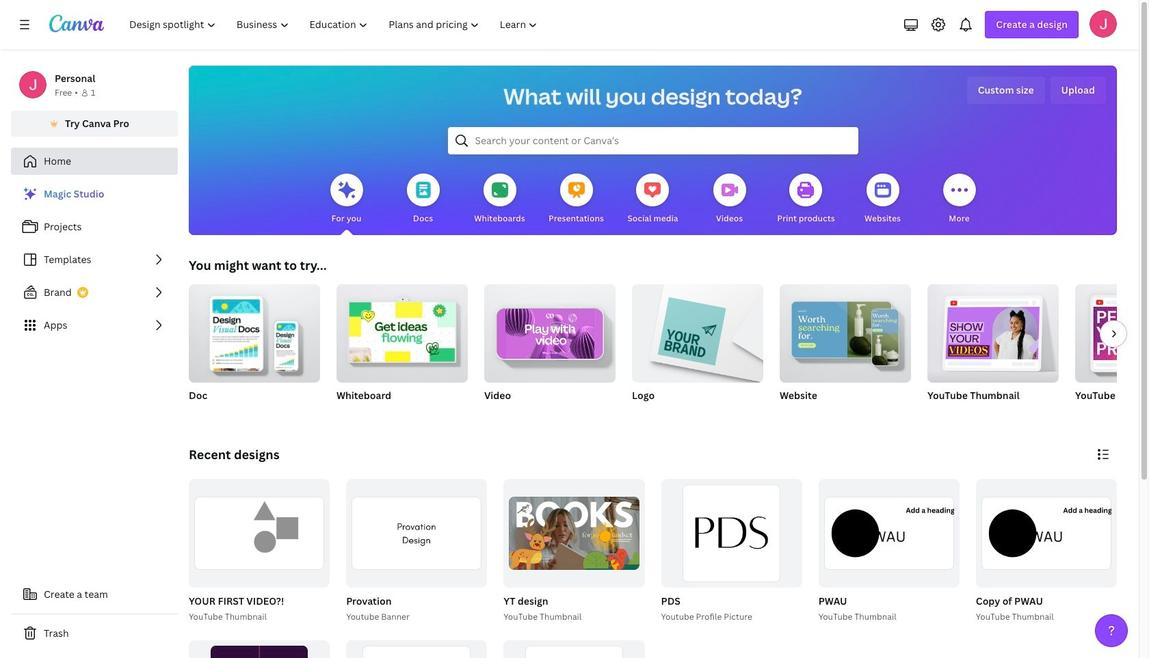 Task type: vqa. For each thing, say whether or not it's contained in the screenshot.
'team 1' image
no



Task type: locate. For each thing, give the bounding box(es) containing it.
top level navigation element
[[120, 11, 550, 38]]

list
[[11, 181, 178, 339]]

None search field
[[448, 127, 858, 155]]

group
[[189, 279, 320, 420], [189, 279, 320, 383], [337, 279, 468, 420], [337, 279, 468, 383], [484, 279, 616, 420], [484, 279, 616, 383], [632, 279, 763, 420], [632, 279, 763, 383], [780, 279, 911, 420], [780, 279, 911, 383], [928, 279, 1059, 420], [928, 279, 1059, 383], [1075, 285, 1149, 420], [1075, 285, 1149, 383], [186, 480, 330, 624], [189, 480, 330, 588], [343, 480, 487, 624], [346, 480, 487, 588], [501, 480, 645, 624], [504, 480, 645, 588], [658, 480, 802, 624], [661, 480, 802, 588], [816, 480, 960, 624], [973, 480, 1117, 624], [976, 480, 1117, 588], [189, 641, 330, 659], [346, 641, 487, 659], [504, 641, 645, 659]]



Task type: describe. For each thing, give the bounding box(es) containing it.
james peterson image
[[1090, 10, 1117, 38]]

Search search field
[[475, 128, 831, 154]]



